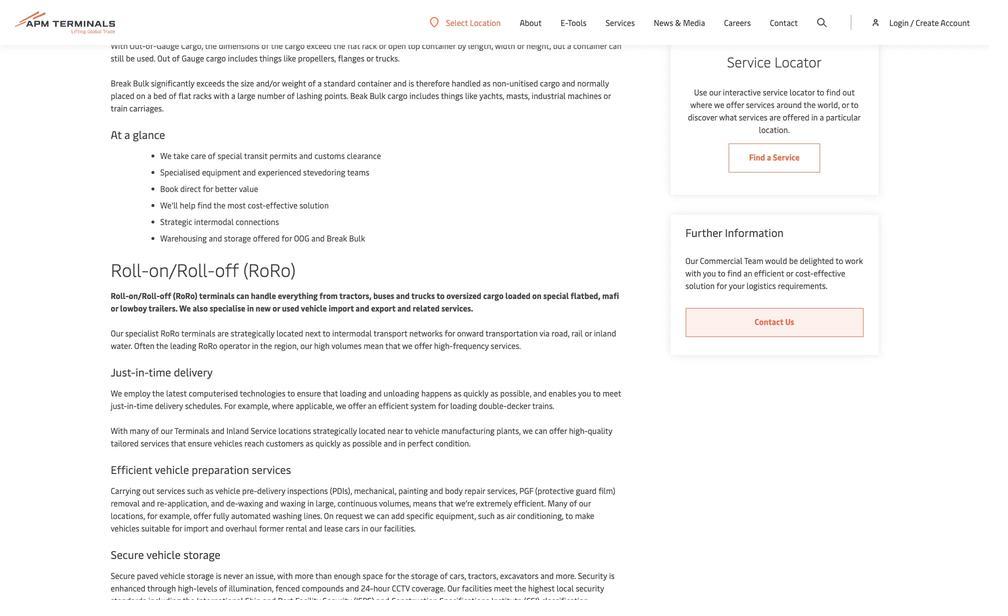 Task type: locate. For each thing, give the bounding box(es) containing it.
by
[[458, 40, 466, 51]]

1 vertical spatial like
[[465, 90, 478, 101]]

off for roll-on/roll-off (roro) terminals can handle everything from tractors, buses and trucks to oversized cargo loaded on special flatbed, mafi or lowboy trailers. we also specialise in new or used vehicle import and export and related services.
[[160, 290, 171, 301]]

information
[[725, 225, 784, 240]]

vehicle down from
[[301, 303, 327, 314]]

in left 'new'
[[247, 303, 254, 314]]

washing
[[273, 510, 302, 521]]

0 vertical spatial contact
[[770, 17, 798, 28]]

delivery down latest
[[155, 400, 183, 411]]

enough
[[334, 570, 361, 581]]

1 horizontal spatial out-
[[343, 0, 359, 1]]

contact for contact us
[[755, 316, 784, 327]]

on right loaded
[[533, 290, 542, 301]]

1 roll- from the top
[[111, 257, 149, 282]]

are inside "our specialist roro terminals are strategically located next to intermodal transport networks for onward transportation via road, rail or inland water. often the leading roro operator in the region, our high volumes mean that we offer high-frequency services."
[[217, 328, 229, 339]]

a left bed
[[147, 90, 152, 101]]

you inside our commercial team would be delighted to work with you to find an efficient or cost-effective solution for your logistics requirements.
[[703, 268, 716, 279]]

loading up with many of our terminals and inland service locations strategically located near to vehicle manufacturing plants, we can offer high-quality tailored services that ensure vehicles reach customers as quickly as possible and in perfect condition.
[[340, 388, 367, 399]]

and up dimensions
[[239, 0, 253, 1]]

in inside roll-on/roll-off (roro) terminals can handle everything from tractors, buses and trucks to oversized cargo loaded on special flatbed, mafi or lowboy trailers. we also specialise in new or used vehicle import and export and related services.
[[247, 303, 254, 314]]

time up latest
[[149, 365, 171, 380]]

valuable
[[254, 3, 285, 14]]

of inside carrying out services such as vehicle pre-delivery inspections (pdis), mechanical, painting and body repair services, pgf (protective guard film) removal and re-application, and de-waxing and waxing in large, continuous volumes, means that we're extremely efficient. many of our locations, for example, offer fully automated washing lines. on request we can add specific equipment, such as air conditioning, to make vehicles suitable for import and overhaul former rental and lease cars in our facilities.
[[570, 498, 577, 509]]

efficient inside we employ the latest computerised technologies to ensure that loading and unloading happens as quickly as possible, and enables you to meet just-in-time delivery schedules. for example, where applicable, we offer an efficient system for loading double-decker trains.
[[379, 400, 409, 411]]

high- down enables
[[569, 425, 588, 436]]

for inside secure paved vehicle storage is never an issue, with more than enough space for the storage of cars, tractors, excavators and more. security is enhanced through high-levels of illumination, fenced compounds and 24-hour cctv coverage. our facilities meet the highest local security standards including the international ship and port facility security (isps) and construction specifications institute (csi) classification.
[[385, 570, 396, 581]]

of up operators,
[[574, 0, 582, 1]]

0 vertical spatial you
[[703, 268, 716, 279]]

0 vertical spatial be
[[126, 53, 135, 64]]

0 vertical spatial solution
[[300, 200, 329, 211]]

cargo right beak
[[388, 90, 408, 101]]

example, inside we employ the latest computerised technologies to ensure that loading and unloading happens as quickly as possible, and enables you to meet just-in-time delivery schedules. for example, where applicable, we offer an efficient system for loading double-decker trains.
[[238, 400, 270, 411]]

and down lines.
[[309, 523, 323, 534]]

0 vertical spatial in-
[[136, 365, 149, 380]]

at
[[111, 127, 122, 142]]

out- up remains
[[343, 0, 359, 1]]

in- up employ
[[136, 365, 149, 380]]

experienced inside our terminal have specialist teams and equipment for handling out-of-gauge or break bulk cargo, designed to meet the needs of local markets and industries. to ensure your valuable cargo always remains safe, we only use highly trained and experienced operators, and suitable equipment. we also have
[[499, 3, 544, 14]]

2 vertical spatial an
[[245, 570, 254, 581]]

in down 'near'
[[399, 438, 406, 449]]

with inside with many of our terminals and inland service locations strategically located near to vehicle manufacturing plants, we can offer high-quality tailored services that ensure vehicles reach customers as quickly as possible and in perfect condition.
[[111, 425, 128, 436]]

1 vertical spatial (roro)
[[173, 290, 198, 301]]

cargo, inside with out-of-gauge cargo, the dimensions of the cargo exceed the flat rack or open top container by length, width or height, but a container can still be used. out of gauge cargo includes things like propellers, flanges or trucks.
[[181, 40, 203, 51]]

1 horizontal spatial out
[[843, 87, 855, 98]]

time inside we employ the latest computerised technologies to ensure that loading and unloading happens as quickly as possible, and enables you to meet just-in-time delivery schedules. for example, where applicable, we offer an efficient system for loading double-decker trains.
[[137, 400, 153, 411]]

on up carriages.
[[136, 90, 145, 101]]

the inside break bulk significantly exceeds the size and/or weight of a standard container and is therefore handled as non-unitised cargo and normally placed on a bed of flat racks with a large number of lashing points. beak bulk cargo includes things like yachts, masts, industrial machines or train carriages.
[[227, 78, 239, 89]]

located inside "our specialist roro terminals are strategically located next to intermodal transport networks for onward transportation via road, rail or inland water. often the leading roro operator in the region, our high volumes mean that we offer high-frequency services."
[[277, 328, 303, 339]]

0 vertical spatial suitable
[[111, 15, 141, 26]]

0 vertical spatial import
[[329, 303, 354, 314]]

connections
[[236, 216, 279, 227]]

you down the commercial
[[703, 268, 716, 279]]

we right trailers. on the bottom
[[179, 303, 191, 314]]

length,
[[468, 40, 493, 51]]

and up "tools" on the top
[[586, 3, 599, 14]]

or inside our commercial team would be delighted to work with you to find an efficient or cost-effective solution for your logistics requirements.
[[787, 268, 794, 279]]

your
[[235, 3, 252, 14], [729, 280, 745, 291]]

0 horizontal spatial suitable
[[111, 15, 141, 26]]

we up 'what' at the right top of the page
[[715, 99, 725, 110]]

large,
[[316, 498, 336, 509]]

2 waxing from the left
[[281, 498, 306, 509]]

0 vertical spatial offered
[[783, 112, 810, 123]]

1 vertical spatial roll-
[[111, 290, 129, 301]]

waxing
[[238, 498, 263, 509], [281, 498, 306, 509]]

quickly left possible
[[316, 438, 341, 449]]

you right enables
[[578, 388, 592, 399]]

2 vertical spatial break
[[327, 233, 347, 244]]

to right trucks
[[437, 290, 445, 301]]

location.
[[759, 124, 790, 135]]

also
[[199, 15, 215, 26], [193, 303, 208, 314]]

can inside with many of our terminals and inland service locations strategically located near to vehicle manufacturing plants, we can offer high-quality tailored services that ensure vehicles reach customers as quickly as possible and in perfect condition.
[[535, 425, 548, 436]]

strategically down "applicable,"
[[313, 425, 357, 436]]

as left air
[[497, 510, 505, 521]]

1 horizontal spatial strategically
[[313, 425, 357, 436]]

offer up with many of our terminals and inland service locations strategically located near to vehicle manufacturing plants, we can offer high-quality tailored services that ensure vehicles reach customers as quickly as possible and in perfect condition.
[[348, 400, 366, 411]]

(roro) inside roll-on/roll-off (roro) terminals can handle everything from tractors, buses and trucks to oversized cargo loaded on special flatbed, mafi or lowboy trailers. we also specialise in new or used vehicle import and export and related services.
[[173, 290, 198, 301]]

service
[[727, 52, 771, 71], [773, 152, 800, 163], [251, 425, 277, 436]]

1 vertical spatial out
[[143, 485, 155, 496]]

handling
[[309, 0, 341, 1]]

0 vertical spatial cargo,
[[446, 0, 470, 1]]

facility
[[295, 595, 321, 600]]

1 horizontal spatial equipment
[[255, 0, 294, 1]]

re-
[[157, 498, 168, 509]]

roro
[[161, 328, 180, 339], [198, 340, 217, 351]]

continuous
[[338, 498, 378, 509]]

includes down therefore
[[410, 90, 439, 101]]

where down use
[[691, 99, 713, 110]]

0 horizontal spatial services.
[[442, 303, 473, 314]]

double-
[[479, 400, 507, 411]]

used
[[282, 303, 299, 314]]

of up lashing
[[308, 78, 316, 89]]

fenced
[[276, 583, 300, 594]]

like inside break bulk significantly exceeds the size and/or weight of a standard container and is therefore handled as non-unitised cargo and normally placed on a bed of flat racks with a large number of lashing points. beak bulk cargo includes things like yachts, masts, industrial machines or train carriages.
[[465, 90, 478, 101]]

our inside "our specialist roro terminals are strategically located next to intermodal transport networks for onward transportation via road, rail or inland water. often the leading roro operator in the region, our high volumes mean that we offer high-frequency services."
[[301, 340, 312, 351]]

lines.
[[304, 510, 322, 521]]

are up location.
[[770, 112, 781, 123]]

0 vertical spatial example,
[[238, 400, 270, 411]]

efficient down 'would'
[[755, 268, 785, 279]]

0 vertical spatial located
[[277, 328, 303, 339]]

intermodal
[[194, 216, 234, 227], [332, 328, 372, 339]]

0 vertical spatial like
[[284, 53, 296, 64]]

where
[[691, 99, 713, 110], [272, 400, 294, 411]]

for these types of cargo if required.
[[340, 15, 471, 26]]

our inside "our specialist roro terminals are strategically located next to intermodal transport networks for onward transportation via road, rail or inland water. often the leading roro operator in the region, our high volumes mean that we offer high-frequency services."
[[111, 328, 123, 339]]

flat inside break bulk significantly exceeds the size and/or weight of a standard container and is therefore handled as non-unitised cargo and normally placed on a bed of flat racks with a large number of lashing points. beak bulk cargo includes things like yachts, masts, industrial machines or train carriages.
[[178, 90, 191, 101]]

points.
[[325, 90, 348, 101]]

1 horizontal spatial gauge
[[182, 53, 204, 64]]

with down the commercial
[[686, 268, 702, 279]]

yachts,
[[480, 90, 505, 101]]

to
[[506, 0, 514, 1], [817, 87, 825, 98], [851, 99, 859, 110], [836, 255, 844, 266], [718, 268, 726, 279], [437, 290, 445, 301], [323, 328, 331, 339], [288, 388, 295, 399], [593, 388, 601, 399], [405, 425, 413, 436], [566, 510, 573, 521]]

0 vertical spatial service
[[727, 52, 771, 71]]

the inside we employ the latest computerised technologies to ensure that loading and unloading happens as quickly as possible, and enables you to meet just-in-time delivery schedules. for example, where applicable, we offer an efficient system for loading double-decker trains.
[[152, 388, 164, 399]]

a inside with out-of-gauge cargo, the dimensions of the cargo exceed the flat rack or open top container by length, width or height, but a container can still be used. out of gauge cargo includes things like propellers, flanges or trucks.
[[567, 40, 572, 51]]

0 horizontal spatial security
[[323, 595, 352, 600]]

1 horizontal spatial like
[[465, 90, 478, 101]]

can down services
[[609, 40, 622, 51]]

we'll help find the most cost-effective solution
[[160, 200, 329, 211]]

like down handled
[[465, 90, 478, 101]]

painting
[[399, 485, 428, 496]]

0 horizontal spatial import
[[184, 523, 209, 534]]

find inside use our interactive service locator to find out where we offer services around the world, or to discover what services are offered in a particular location.
[[827, 87, 841, 98]]

is
[[409, 78, 414, 89], [216, 570, 222, 581], [609, 570, 615, 581]]

and down 'fully'
[[211, 523, 224, 534]]

of- up safe,
[[359, 0, 370, 1]]

specifications
[[440, 595, 490, 600]]

our for our commercial team would be delighted to work with you to find an efficient or cost-effective solution for your logistics requirements.
[[686, 255, 698, 266]]

1 vertical spatial secure
[[111, 570, 135, 581]]

on/roll- inside roll-on/roll-off (roro) terminals can handle everything from tractors, buses and trucks to oversized cargo loaded on special flatbed, mafi or lowboy trailers. we also specialise in new or used vehicle import and export and related services.
[[129, 290, 160, 301]]

your inside our commercial team would be delighted to work with you to find an efficient or cost-effective solution for your logistics requirements.
[[729, 280, 745, 291]]

warehousing and storage offered for oog and break bulk
[[160, 233, 365, 244]]

to right enables
[[593, 388, 601, 399]]

of down weight
[[287, 90, 295, 101]]

gauge right "out"
[[182, 53, 204, 64]]

2 vertical spatial with
[[277, 570, 293, 581]]

(csi)
[[524, 595, 540, 600]]

of inside our terminal have specialist teams and equipment for handling out-of-gauge or break bulk cargo, designed to meet the needs of local markets and industries. to ensure your valuable cargo always remains safe, we only use highly trained and experienced operators, and suitable equipment. we also have
[[574, 0, 582, 1]]

1 horizontal spatial have
[[216, 15, 234, 26]]

more.
[[556, 570, 576, 581]]

0 vertical spatial services.
[[442, 303, 473, 314]]

tractors, inside roll-on/roll-off (roro) terminals can handle everything from tractors, buses and trucks to oversized cargo loaded on special flatbed, mafi or lowboy trailers. we also specialise in new or used vehicle import and export and related services.
[[340, 290, 372, 301]]

cargo, inside our terminal have specialist teams and equipment for handling out-of-gauge or break bulk cargo, designed to meet the needs of local markets and industries. to ensure your valuable cargo always remains safe, we only use highly trained and experienced operators, and suitable equipment. we also have
[[446, 0, 470, 1]]

security
[[576, 583, 604, 594]]

1 vertical spatial are
[[217, 328, 229, 339]]

1 vertical spatial services.
[[491, 340, 521, 351]]

1 vertical spatial solution
[[686, 280, 715, 291]]

0 horizontal spatial service
[[251, 425, 277, 436]]

vehicle inside roll-on/roll-off (roro) terminals can handle everything from tractors, buses and trucks to oversized cargo loaded on special flatbed, mafi or lowboy trailers. we also specialise in new or used vehicle import and export and related services.
[[301, 303, 327, 314]]

world,
[[818, 99, 840, 110]]

vehicles down the locations,
[[111, 523, 139, 534]]

break up 'use'
[[404, 0, 426, 1]]

designed
[[471, 0, 504, 1]]

that inside we employ the latest computerised technologies to ensure that loading and unloading happens as quickly as possible, and enables you to meet just-in-time delivery schedules. for example, where applicable, we offer an efficient system for loading double-decker trains.
[[323, 388, 338, 399]]

0 vertical spatial intermodal
[[194, 216, 234, 227]]

that inside carrying out services such as vehicle pre-delivery inspections (pdis), mechanical, painting and body repair services, pgf (protective guard film) removal and re-application, and de-waxing and waxing in large, continuous volumes, means that we're extremely efficient. many of our locations, for example, offer fully automated washing lines. on request we can add specific equipment, such as air conditioning, to make vehicles suitable for import and overhaul former rental and lease cars in our facilities.
[[439, 498, 454, 509]]

to down the commercial
[[718, 268, 726, 279]]

1 vertical spatial vehicles
[[111, 523, 139, 534]]

specialist inside our terminal have specialist teams and equipment for handling out-of-gauge or break bulk cargo, designed to meet the needs of local markets and industries. to ensure your valuable cargo always remains safe, we only use highly trained and experienced operators, and suitable equipment. we also have
[[178, 0, 213, 1]]

0 vertical spatial on/roll-
[[149, 257, 215, 282]]

can down trains.
[[535, 425, 548, 436]]

1 vertical spatial out-
[[130, 40, 146, 51]]

1 horizontal spatial tractors,
[[468, 570, 498, 581]]

automated
[[231, 510, 271, 521]]

security
[[578, 570, 607, 581], [323, 595, 352, 600]]

2 horizontal spatial find
[[827, 87, 841, 98]]

enhanced
[[111, 583, 146, 594]]

located inside with many of our terminals and inland service locations strategically located near to vehicle manufacturing plants, we can offer high-quality tailored services that ensure vehicles reach customers as quickly as possible and in perfect condition.
[[359, 425, 386, 436]]

our left the commercial
[[686, 255, 698, 266]]

local up classification.
[[557, 583, 574, 594]]

offer down trains.
[[550, 425, 567, 436]]

1 horizontal spatial you
[[703, 268, 716, 279]]

be
[[126, 53, 135, 64], [790, 255, 798, 266]]

many
[[130, 425, 149, 436]]

meet inside secure paved vehicle storage is never an issue, with more than enough space for the storage of cars, tractors, excavators and more. security is enhanced through high-levels of illumination, fenced compounds and 24-hour cctv coverage. our facilities meet the highest local security standards including the international ship and port facility security (isps) and construction specifications institute (csi) classification.
[[494, 583, 513, 594]]

2 with from the top
[[111, 425, 128, 436]]

ship
[[245, 595, 261, 600]]

container left the by
[[422, 40, 456, 51]]

import inside carrying out services such as vehicle pre-delivery inspections (pdis), mechanical, painting and body repair services, pgf (protective guard film) removal and re-application, and de-waxing and waxing in large, continuous volumes, means that we're extremely efficient. many of our locations, for example, offer fully automated washing lines. on request we can add specific equipment, such as air conditioning, to make vehicles suitable for import and overhaul former rental and lease cars in our facilities.
[[184, 523, 209, 534]]

1 vertical spatial tractors,
[[468, 570, 498, 581]]

be inside with out-of-gauge cargo, the dimensions of the cargo exceed the flat rack or open top container by length, width or height, but a container can still be used. out of gauge cargo includes things like propellers, flanges or trucks.
[[126, 53, 135, 64]]

1 vertical spatial of-
[[146, 40, 157, 51]]

is inside break bulk significantly exceeds the size and/or weight of a standard container and is therefore handled as non-unitised cargo and normally placed on a bed of flat racks with a large number of lashing points. beak bulk cargo includes things like yachts, masts, industrial machines or train carriages.
[[409, 78, 414, 89]]

2 horizontal spatial service
[[773, 152, 800, 163]]

2 horizontal spatial an
[[744, 268, 753, 279]]

1 horizontal spatial efficient
[[755, 268, 785, 279]]

meet up about at the right of page
[[516, 0, 535, 1]]

out inside carrying out services such as vehicle pre-delivery inspections (pdis), mechanical, painting and body repair services, pgf (protective guard film) removal and re-application, and de-waxing and waxing in large, continuous volumes, means that we're extremely efficient. many of our locations, for example, offer fully automated washing lines. on request we can add specific equipment, such as air conditioning, to make vehicles suitable for import and overhaul former rental and lease cars in our facilities.
[[143, 485, 155, 496]]

0 horizontal spatial solution
[[300, 200, 329, 211]]

in right cars
[[362, 523, 368, 534]]

0 vertical spatial tractors,
[[340, 290, 372, 301]]

a right find on the right of page
[[767, 152, 772, 163]]

2 roll- from the top
[[111, 290, 129, 301]]

vehicle up perfect
[[415, 425, 440, 436]]

1 vertical spatial with
[[111, 425, 128, 436]]

suitable down markets
[[111, 15, 141, 26]]

cargo, down the equipment.
[[181, 40, 203, 51]]

flatbed,
[[571, 290, 601, 301]]

for up hour
[[385, 570, 396, 581]]

of right the care
[[208, 150, 216, 161]]

0 vertical spatial also
[[199, 15, 215, 26]]

off up specialise at the bottom of page
[[215, 257, 239, 282]]

still
[[111, 53, 124, 64]]

our right use
[[710, 87, 721, 98]]

we inside with many of our terminals and inland service locations strategically located near to vehicle manufacturing plants, we can offer high-quality tailored services that ensure vehicles reach customers as quickly as possible and in perfect condition.
[[523, 425, 533, 436]]

terminals inside "our specialist roro terminals are strategically located next to intermodal transport networks for onward transportation via road, rail or inland water. often the leading roro operator in the region, our high volumes mean that we offer high-frequency services."
[[181, 328, 216, 339]]

includes inside with out-of-gauge cargo, the dimensions of the cargo exceed the flat rack or open top container by length, width or height, but a container can still be used. out of gauge cargo includes things like propellers, flanges or trucks.
[[228, 53, 258, 64]]

1 vertical spatial high-
[[569, 425, 588, 436]]

effective up the connections
[[266, 200, 298, 211]]

secure for secure paved vehicle storage is never an issue, with more than enough space for the storage of cars, tractors, excavators and more. security is enhanced through high-levels of illumination, fenced compounds and 24-hour cctv coverage. our facilities meet the highest local security standards including the international ship and port facility security (isps) and construction specifications institute (csi) classification.
[[111, 570, 135, 581]]

high- inside secure paved vehicle storage is never an issue, with more than enough space for the storage of cars, tractors, excavators and more. security is enhanced through high-levels of illumination, fenced compounds and 24-hour cctv coverage. our facilities meet the highest local security standards including the international ship and port facility security (isps) and construction specifications institute (csi) classification.
[[178, 583, 197, 594]]

vehicle up de-
[[215, 485, 240, 496]]

2 horizontal spatial container
[[574, 40, 607, 51]]

and left re-
[[142, 498, 155, 509]]

1 vertical spatial find
[[198, 200, 212, 211]]

specialise
[[210, 303, 245, 314]]

our inside use our interactive service locator to find out where we offer services around the world, or to discover what services are offered in a particular location.
[[710, 87, 721, 98]]

1 horizontal spatial things
[[441, 90, 463, 101]]

high- up including
[[178, 583, 197, 594]]

strategically inside with many of our terminals and inland service locations strategically located near to vehicle manufacturing plants, we can offer high-quality tailored services that ensure vehicles reach customers as quickly as possible and in perfect condition.
[[313, 425, 357, 436]]

1 vertical spatial have
[[216, 15, 234, 26]]

import inside roll-on/roll-off (roro) terminals can handle everything from tractors, buses and trucks to oversized cargo loaded on special flatbed, mafi or lowboy trailers. we also specialise in new or used vehicle import and export and related services.
[[329, 303, 354, 314]]

decker
[[507, 400, 531, 411]]

operators,
[[546, 3, 584, 14]]

just-
[[111, 365, 136, 380]]

0 vertical spatial teams
[[215, 0, 237, 1]]

0 horizontal spatial waxing
[[238, 498, 263, 509]]

than
[[316, 570, 332, 581]]

requirements.
[[778, 280, 828, 291]]

1 vertical spatial terminals
[[181, 328, 216, 339]]

on inside break bulk significantly exceeds the size and/or weight of a standard container and is therefore handled as non-unitised cargo and normally placed on a bed of flat racks with a large number of lashing points. beak bulk cargo includes things like yachts, masts, industrial machines or train carriages.
[[136, 90, 145, 101]]

1 horizontal spatial of-
[[359, 0, 370, 1]]

we up types
[[387, 3, 397, 14]]

strategically inside "our specialist roro terminals are strategically located next to intermodal transport networks for onward transportation via road, rail or inland water. often the leading roro operator in the region, our high volumes mean that we offer high-frequency services."
[[231, 328, 275, 339]]

and up 'fully'
[[211, 498, 224, 509]]

0 vertical spatial where
[[691, 99, 713, 110]]

in- down employ
[[127, 400, 137, 411]]

0 horizontal spatial includes
[[228, 53, 258, 64]]

port
[[278, 595, 294, 600]]

secure up enhanced
[[111, 570, 135, 581]]

a left 'large'
[[231, 90, 236, 101]]

where inside we employ the latest computerised technologies to ensure that loading and unloading happens as quickly as possible, and enables you to meet just-in-time delivery schedules. for example, where applicable, we offer an efficient system for loading double-decker trains.
[[272, 400, 294, 411]]

networks
[[410, 328, 443, 339]]

1 vertical spatial special
[[544, 290, 569, 301]]

1 vertical spatial equipment
[[202, 167, 241, 178]]

contact us link
[[686, 308, 864, 337]]

for down happens
[[438, 400, 449, 411]]

0 vertical spatial loading
[[340, 388, 367, 399]]

0 horizontal spatial meet
[[494, 583, 513, 594]]

1 vertical spatial includes
[[410, 90, 439, 101]]

1 vertical spatial suitable
[[141, 523, 170, 534]]

significantly
[[151, 78, 195, 89]]

1 horizontal spatial services.
[[491, 340, 521, 351]]

on/roll- up lowboy
[[129, 290, 160, 301]]

1 vertical spatial with
[[686, 268, 702, 279]]

facilities
[[462, 583, 492, 594]]

0 horizontal spatial efficient
[[379, 400, 409, 411]]

vehicles inside with many of our terminals and inland service locations strategically located near to vehicle manufacturing plants, we can offer high-quality tailored services that ensure vehicles reach customers as quickly as possible and in perfect condition.
[[214, 438, 243, 449]]

ensure inside our terminal have specialist teams and equipment for handling out-of-gauge or break bulk cargo, designed to meet the needs of local markets and industries. to ensure your valuable cargo always remains safe, we only use highly trained and experienced operators, and suitable equipment. we also have
[[209, 3, 234, 14]]

offer inside with many of our terminals and inland service locations strategically located near to vehicle manufacturing plants, we can offer high-quality tailored services that ensure vehicles reach customers as quickly as possible and in perfect condition.
[[550, 425, 567, 436]]

teams down clearance
[[347, 167, 370, 178]]

1 horizontal spatial roro
[[198, 340, 217, 351]]

services
[[606, 17, 635, 28]]

0 horizontal spatial vehicles
[[111, 523, 139, 534]]

export
[[371, 303, 396, 314]]

1 vertical spatial specialist
[[125, 328, 159, 339]]

effective down delighted
[[814, 268, 846, 279]]

normally
[[578, 78, 609, 89]]

1 horizontal spatial local
[[584, 0, 602, 1]]

2 vertical spatial find
[[728, 268, 742, 279]]

0 vertical spatial quickly
[[464, 388, 489, 399]]

offered inside use our interactive service locator to find out where we offer services around the world, or to discover what services are offered in a particular location.
[[783, 112, 810, 123]]

racks
[[193, 90, 212, 101]]

also inside our terminal have specialist teams and equipment for handling out-of-gauge or break bulk cargo, designed to meet the needs of local markets and industries. to ensure your valuable cargo always remains safe, we only use highly trained and experienced operators, and suitable equipment. we also have
[[199, 15, 215, 26]]

1 horizontal spatial offered
[[783, 112, 810, 123]]

break right oog
[[327, 233, 347, 244]]

our inside with many of our terminals and inland service locations strategically located near to vehicle manufacturing plants, we can offer high-quality tailored services that ensure vehicles reach customers as quickly as possible and in perfect condition.
[[161, 425, 173, 436]]

in right operator
[[252, 340, 259, 351]]

water.
[[111, 340, 132, 351]]

the inside our terminal have specialist teams and equipment for handling out-of-gauge or break bulk cargo, designed to meet the needs of local markets and industries. to ensure your valuable cargo always remains safe, we only use highly trained and experienced operators, and suitable equipment. we also have
[[536, 0, 549, 1]]

0 vertical spatial break
[[404, 0, 426, 1]]

cars
[[345, 523, 360, 534]]

0 horizontal spatial specialist
[[125, 328, 159, 339]]

if
[[430, 15, 436, 26]]

logistics
[[747, 280, 776, 291]]

0 horizontal spatial off
[[160, 290, 171, 301]]

such down extremely
[[478, 510, 495, 521]]

login / create account link
[[871, 0, 971, 45]]

and/or
[[256, 78, 280, 89]]

2 secure from the top
[[111, 570, 135, 581]]

roll- for roll-on/roll-off (roro)
[[111, 257, 149, 282]]

(pdis),
[[330, 485, 352, 496]]

carrying
[[111, 485, 141, 496]]

make
[[575, 510, 595, 521]]

quickly up double-
[[464, 388, 489, 399]]

our up water.
[[111, 328, 123, 339]]

ensure inside we employ the latest computerised technologies to ensure that loading and unloading happens as quickly as possible, and enables you to meet just-in-time delivery schedules. for example, where applicable, we offer an efficient system for loading double-decker trains.
[[297, 388, 321, 399]]

1 with from the top
[[111, 40, 128, 51]]

offered down the connections
[[253, 233, 280, 244]]

0 vertical spatial vehicles
[[214, 438, 243, 449]]

tractors,
[[340, 290, 372, 301], [468, 570, 498, 581]]

of down only
[[398, 15, 406, 26]]

as left possible
[[343, 438, 351, 449]]

break inside our terminal have specialist teams and equipment for handling out-of-gauge or break bulk cargo, designed to meet the needs of local markets and industries. to ensure your valuable cargo always remains safe, we only use highly trained and experienced operators, and suitable equipment. we also have
[[404, 0, 426, 1]]

specialist up often
[[125, 328, 159, 339]]

terminals inside roll-on/roll-off (roro) terminals can handle everything from tractors, buses and trucks to oversized cargo loaded on special flatbed, mafi or lowboy trailers. we also specialise in new or used vehicle import and export and related services.
[[199, 290, 235, 301]]

new
[[256, 303, 271, 314]]

suitable down re-
[[141, 523, 170, 534]]

about button
[[520, 0, 542, 45]]

with up still
[[111, 40, 128, 51]]

located up possible
[[359, 425, 386, 436]]

0 horizontal spatial gauge
[[157, 40, 179, 51]]

vehicles
[[214, 438, 243, 449], [111, 523, 139, 534]]

2 horizontal spatial break
[[404, 0, 426, 1]]

off up trailers. on the bottom
[[160, 290, 171, 301]]

for inside we employ the latest computerised technologies to ensure that loading and unloading happens as quickly as possible, and enables you to meet just-in-time delivery schedules. for example, where applicable, we offer an efficient system for loading double-decker trains.
[[438, 400, 449, 411]]

the left size
[[227, 78, 239, 89]]

1 vertical spatial on
[[533, 290, 542, 301]]

that inside with many of our terminals and inland service locations strategically located near to vehicle manufacturing plants, we can offer high-quality tailored services that ensure vehicles reach customers as quickly as possible and in perfect condition.
[[171, 438, 186, 449]]

with inside secure paved vehicle storage is never an issue, with more than enough space for the storage of cars, tractors, excavators and more. security is enhanced through high-levels of illumination, fenced compounds and 24-hour cctv coverage. our facilities meet the highest local security standards including the international ship and port facility security (isps) and construction specifications institute (csi) classification.
[[277, 570, 293, 581]]

in inside use our interactive service locator to find out where we offer services around the world, or to discover what services are offered in a particular location.
[[812, 112, 818, 123]]

coverage.
[[412, 583, 446, 594]]

pgf
[[520, 485, 534, 496]]

flat down significantly
[[178, 90, 191, 101]]

includes
[[228, 53, 258, 64], [410, 90, 439, 101]]

example, inside carrying out services such as vehicle pre-delivery inspections (pdis), mechanical, painting and body repair services, pgf (protective guard film) removal and re-application, and de-waxing and waxing in large, continuous volumes, means that we're extremely efficient. many of our locations, for example, offer fully automated washing lines. on request we can add specific equipment, such as air conditioning, to make vehicles suitable for import and overhaul former rental and lease cars in our facilities.
[[159, 510, 192, 521]]

secure for secure vehicle storage
[[111, 547, 144, 562]]

an inside our commercial team would be delighted to work with you to find an efficient or cost-effective solution for your logistics requirements.
[[744, 268, 753, 279]]

our inside secure paved vehicle storage is never an issue, with more than enough space for the storage of cars, tractors, excavators and more. security is enhanced through high-levels of illumination, fenced compounds and 24-hour cctv coverage. our facilities meet the highest local security standards including the international ship and port facility security (isps) and construction specifications institute (csi) classification.
[[448, 583, 460, 594]]

off inside roll-on/roll-off (roro) terminals can handle everything from tractors, buses and trucks to oversized cargo loaded on special flatbed, mafi or lowboy trailers. we also specialise in new or used vehicle import and export and related services.
[[160, 290, 171, 301]]

secure inside secure paved vehicle storage is never an issue, with more than enough space for the storage of cars, tractors, excavators and more. security is enhanced through high-levels of illumination, fenced compounds and 24-hour cctv coverage. our facilities meet the highest local security standards including the international ship and port facility security (isps) and construction specifications institute (csi) classification.
[[111, 570, 135, 581]]

offer down interactive
[[727, 99, 745, 110]]

out- inside with out-of-gauge cargo, the dimensions of the cargo exceed the flat rack or open top container by length, width or height, but a container can still be used. out of gauge cargo includes things like propellers, flanges or trucks.
[[130, 40, 146, 51]]

perfect
[[408, 438, 434, 449]]

exceeds
[[197, 78, 225, 89]]

we inside roll-on/roll-off (roro) terminals can handle everything from tractors, buses and trucks to oversized cargo loaded on special flatbed, mafi or lowboy trailers. we also specialise in new or used vehicle import and export and related services.
[[179, 303, 191, 314]]

cargo,
[[446, 0, 470, 1], [181, 40, 203, 51]]

1 vertical spatial your
[[729, 280, 745, 291]]

account
[[941, 17, 971, 28]]

1 horizontal spatial specialist
[[178, 0, 213, 1]]

2 vertical spatial service
[[251, 425, 277, 436]]

0 vertical spatial includes
[[228, 53, 258, 64]]

can inside carrying out services such as vehicle pre-delivery inspections (pdis), mechanical, painting and body repair services, pgf (protective guard film) removal and re-application, and de-waxing and waxing in large, continuous volumes, means that we're extremely efficient. many of our locations, for example, offer fully automated washing lines. on request we can add specific equipment, such as air conditioning, to make vehicles suitable for import and overhaul former rental and lease cars in our facilities.
[[377, 510, 390, 521]]

in-
[[136, 365, 149, 380], [127, 400, 137, 411]]

trains.
[[533, 400, 555, 411]]

exceed
[[307, 40, 332, 51]]

out right carrying at bottom left
[[143, 485, 155, 496]]

in- inside we employ the latest computerised technologies to ensure that loading and unloading happens as quickly as possible, and enables you to meet just-in-time delivery schedules. for example, where applicable, we offer an efficient system for loading double-decker trains.
[[127, 400, 137, 411]]

or up requirements.
[[787, 268, 794, 279]]

1 horizontal spatial flat
[[347, 40, 360, 51]]

film)
[[599, 485, 616, 496]]

1 secure from the top
[[111, 547, 144, 562]]

can inside roll-on/roll-off (roro) terminals can handle everything from tractors, buses and trucks to oversized cargo loaded on special flatbed, mafi or lowboy trailers. we also specialise in new or used vehicle import and export and related services.
[[236, 290, 249, 301]]

as right happens
[[454, 388, 462, 399]]

0 vertical spatial gauge
[[370, 0, 393, 1]]



Task type: describe. For each thing, give the bounding box(es) containing it.
(roro) for roll-on/roll-off (roro)
[[243, 257, 296, 282]]

or right 'new'
[[273, 303, 280, 314]]

cargo inside roll-on/roll-off (roro) terminals can handle everything from tractors, buses and trucks to oversized cargo loaded on special flatbed, mafi or lowboy trailers. we also specialise in new or used vehicle import and export and related services.
[[483, 290, 504, 301]]

frequency
[[453, 340, 489, 351]]

1 horizontal spatial service
[[727, 52, 771, 71]]

de-
[[226, 498, 238, 509]]

air
[[507, 510, 516, 521]]

and down strategic intermodal connections
[[209, 233, 222, 244]]

we inside use our interactive service locator to find out where we offer services around the world, or to discover what services are offered in a particular location.
[[715, 99, 725, 110]]

bulk inside our terminal have specialist teams and equipment for handling out-of-gauge or break bulk cargo, designed to meet the needs of local markets and industries. to ensure your valuable cargo always remains safe, we only use highly trained and experienced operators, and suitable equipment. we also have
[[428, 0, 445, 1]]

of right dimensions
[[262, 40, 269, 51]]

ensure inside with many of our terminals and inland service locations strategically located near to vehicle manufacturing plants, we can offer high-quality tailored services that ensure vehicles reach customers as quickly as possible and in perfect condition.
[[188, 438, 212, 449]]

special inside roll-on/roll-off (roro) terminals can handle everything from tractors, buses and trucks to oversized cargo loaded on special flatbed, mafi or lowboy trailers. we also specialise in new or used vehicle import and export and related services.
[[544, 290, 569, 301]]

preparation
[[192, 462, 249, 477]]

particular
[[826, 112, 861, 123]]

locations
[[279, 425, 311, 436]]

for inside "our specialist roro terminals are strategically located next to intermodal transport networks for onward transportation via road, rail or inland water. often the leading roro operator in the region, our high volumes mean that we offer high-frequency services."
[[445, 328, 455, 339]]

with for with many of our terminals and inland service locations strategically located near to vehicle manufacturing plants, we can offer high-quality tailored services that ensure vehicles reach customers as quickly as possible and in perfect condition.
[[111, 425, 128, 436]]

1 vertical spatial offered
[[253, 233, 280, 244]]

contact for contact
[[770, 17, 798, 28]]

0 horizontal spatial special
[[218, 150, 242, 161]]

the left dimensions
[[205, 40, 217, 51]]

where inside use our interactive service locator to find out where we offer services around the world, or to discover what services are offered in a particular location.
[[691, 99, 713, 110]]

0 horizontal spatial intermodal
[[194, 216, 234, 227]]

mean
[[364, 340, 384, 351]]

and right oog
[[312, 233, 325, 244]]

of right bed
[[169, 90, 177, 101]]

or right width
[[517, 40, 525, 51]]

only
[[399, 3, 415, 14]]

contact button
[[770, 0, 798, 45]]

for down remains
[[341, 15, 352, 26]]

meet inside we employ the latest computerised technologies to ensure that loading and unloading happens as quickly as possible, and enables you to meet just-in-time delivery schedules. for example, where applicable, we offer an efficient system for loading double-decker trains.
[[603, 388, 621, 399]]

out inside use our interactive service locator to find out where we offer services around the world, or to discover what services are offered in a particular location.
[[843, 87, 855, 98]]

roll-on/roll-off (roro) terminals can handle everything from tractors, buses and trucks to oversized cargo loaded on special flatbed, mafi or lowboy trailers. we also specialise in new or used vehicle import and export and related services.
[[111, 290, 619, 314]]

to inside roll-on/roll-off (roro) terminals can handle everything from tractors, buses and trucks to oversized cargo loaded on special flatbed, mafi or lowboy trailers. we also specialise in new or used vehicle import and export and related services.
[[437, 290, 445, 301]]

solution inside our commercial team would be delighted to work with you to find an efficient or cost-effective solution for your logistics requirements.
[[686, 280, 715, 291]]

with for secure paved vehicle storage is never an issue, with more than enough space for the storage of cars, tractors, excavators and more. security is enhanced through high-levels of illumination, fenced compounds and 24-hour cctv coverage. our facilities meet the highest local security standards including the international ship and port facility security (isps) and construction specifications institute (csi) classification.
[[277, 570, 293, 581]]

and down terminal
[[143, 3, 157, 14]]

a inside use our interactive service locator to find out where we offer services around the world, or to discover what services are offered in a particular location.
[[820, 112, 824, 123]]

vehicle inside carrying out services such as vehicle pre-delivery inspections (pdis), mechanical, painting and body repair services, pgf (protective guard film) removal and re-application, and de-waxing and waxing in large, continuous volumes, means that we're extremely efficient. many of our locations, for example, offer fully automated washing lines. on request we can add specific equipment, such as air conditioning, to make vehicles suitable for import and overhaul former rental and lease cars in our facilities.
[[215, 485, 240, 496]]

you inside we employ the latest computerised technologies to ensure that loading and unloading happens as quickly as possible, and enables you to meet just-in-time delivery schedules. for example, where applicable, we offer an efficient system for loading double-decker trains.
[[578, 388, 592, 399]]

suitable inside carrying out services such as vehicle pre-delivery inspections (pdis), mechanical, painting and body repair services, pgf (protective guard film) removal and re-application, and de-waxing and waxing in large, continuous volumes, means that we're extremely efficient. many of our locations, for example, offer fully automated washing lines. on request we can add specific equipment, such as air conditioning, to make vehicles suitable for import and overhaul former rental and lease cars in our facilities.
[[141, 523, 170, 534]]

rental
[[286, 523, 307, 534]]

or right rack at the top left
[[379, 40, 386, 51]]

equipment inside our terminal have specialist teams and equipment for handling out-of-gauge or break bulk cargo, designed to meet the needs of local markets and industries. to ensure your valuable cargo always remains safe, we only use highly trained and experienced operators, and suitable equipment. we also have
[[255, 0, 294, 1]]

service inside with many of our terminals and inland service locations strategically located near to vehicle manufacturing plants, we can offer high-quality tailored services that ensure vehicles reach customers as quickly as possible and in perfect condition.
[[251, 425, 277, 436]]

cargo up exceeds
[[206, 53, 226, 64]]

vehicle up paved
[[146, 547, 181, 562]]

for left oog
[[282, 233, 292, 244]]

1 horizontal spatial loading
[[451, 400, 477, 411]]

masts,
[[507, 90, 530, 101]]

more
[[295, 570, 314, 581]]

cargo left "exceed"
[[285, 40, 305, 51]]

login / create account
[[890, 17, 971, 28]]

0 horizontal spatial find
[[198, 200, 212, 211]]

1 horizontal spatial such
[[478, 510, 495, 521]]

oversized
[[447, 290, 482, 301]]

often
[[134, 340, 154, 351]]

with for our commercial team would be delighted to work with you to find an efficient or cost-effective solution for your logistics requirements.
[[686, 268, 702, 279]]

the inside use our interactive service locator to find out where we offer services around the world, or to discover what services are offered in a particular location.
[[804, 99, 816, 110]]

equipment,
[[436, 510, 476, 521]]

meet inside our terminal have specialist teams and equipment for handling out-of-gauge or break bulk cargo, designed to meet the needs of local markets and industries. to ensure your valuable cargo always remains safe, we only use highly trained and experienced operators, and suitable equipment. we also have
[[516, 0, 535, 1]]

for right direct
[[203, 183, 213, 194]]

0 vertical spatial security
[[578, 570, 607, 581]]

services down customers
[[252, 462, 291, 477]]

careers button
[[725, 0, 751, 45]]

container inside break bulk significantly exceeds the size and/or weight of a standard container and is therefore handled as non-unitised cargo and normally placed on a bed of flat racks with a large number of lashing points. beak bulk cargo includes things like yachts, masts, industrial machines or train carriages.
[[358, 78, 392, 89]]

off for roll-on/roll-off (roro)
[[215, 257, 239, 282]]

high- inside with many of our terminals and inland service locations strategically located near to vehicle manufacturing plants, we can offer high-quality tailored services that ensure vehicles reach customers as quickly as possible and in perfect condition.
[[569, 425, 588, 436]]

to inside our terminal have specialist teams and equipment for handling out-of-gauge or break bulk cargo, designed to meet the needs of local markets and industries. to ensure your valuable cargo always remains safe, we only use highly trained and experienced operators, and suitable equipment. we also have
[[506, 0, 514, 1]]

that inside "our specialist roro terminals are strategically located next to intermodal transport networks for onward transportation via road, rail or inland water. often the leading roro operator in the region, our high volumes mean that we offer high-frequency services."
[[386, 340, 401, 351]]

and down 'near'
[[384, 438, 397, 449]]

of right "out"
[[172, 53, 180, 64]]

1 horizontal spatial container
[[422, 40, 456, 51]]

find services offered by apm terminals globally image
[[686, 0, 864, 37]]

the left region,
[[260, 340, 272, 351]]

services down service at the top
[[746, 99, 775, 110]]

0 vertical spatial time
[[149, 365, 171, 380]]

services. inside roll-on/roll-off (roro) terminals can handle everything from tractors, buses and trucks to oversized cargo loaded on special flatbed, mafi or lowboy trailers. we also specialise in new or used vehicle import and export and related services.
[[442, 303, 473, 314]]

(protective
[[535, 485, 574, 496]]

or inside our terminal have specialist teams and equipment for handling out-of-gauge or break bulk cargo, designed to meet the needs of local markets and industries. to ensure your valuable cargo always remains safe, we only use highly trained and experienced operators, and suitable equipment. we also have
[[395, 0, 403, 1]]

offer inside use our interactive service locator to find out where we offer services around the world, or to discover what services are offered in a particular location.
[[727, 99, 745, 110]]

customs
[[315, 150, 345, 161]]

former
[[259, 523, 284, 534]]

customers
[[266, 438, 304, 449]]

high- inside "our specialist roro terminals are strategically located next to intermodal transport networks for onward transportation via road, rail or inland water. often the leading roro operator in the region, our high volumes mean that we offer high-frequency services."
[[434, 340, 453, 351]]

select location
[[446, 17, 501, 28]]

illumination,
[[229, 583, 274, 594]]

for inside our terminal have specialist teams and equipment for handling out-of-gauge or break bulk cargo, designed to meet the needs of local markets and industries. to ensure your valuable cargo always remains safe, we only use highly trained and experienced operators, and suitable equipment. we also have
[[296, 0, 307, 1]]

and up "machines"
[[562, 78, 576, 89]]

0 horizontal spatial equipment
[[202, 167, 241, 178]]

teams inside our terminal have specialist teams and equipment for handling out-of-gauge or break bulk cargo, designed to meet the needs of local markets and industries. to ensure your valuable cargo always remains safe, we only use highly trained and experienced operators, and suitable equipment. we also have
[[215, 0, 237, 1]]

and left inland
[[211, 425, 225, 436]]

contact us
[[755, 316, 795, 327]]

the right often
[[156, 340, 168, 351]]

tools
[[568, 17, 587, 28]]

0 horizontal spatial roro
[[161, 328, 180, 339]]

for down re-
[[147, 510, 157, 521]]

on
[[324, 510, 334, 521]]

we inside our terminal have specialist teams and equipment for handling out-of-gauge or break bulk cargo, designed to meet the needs of local markets and industries. to ensure your valuable cargo always remains safe, we only use highly trained and experienced operators, and suitable equipment. we also have
[[387, 3, 397, 14]]

volumes,
[[379, 498, 411, 509]]

or inside "our specialist roro terminals are strategically located next to intermodal transport networks for onward transportation via road, rail or inland water. often the leading roro operator in the region, our high volumes mean that we offer high-frequency services."
[[585, 328, 592, 339]]

and left unloading
[[369, 388, 382, 399]]

to inside "our specialist roro terminals are strategically located next to intermodal transport networks for onward transportation via road, rail or inland water. often the leading roro operator in the region, our high volumes mean that we offer high-frequency services."
[[323, 328, 331, 339]]

can inside with out-of-gauge cargo, the dimensions of the cargo exceed the flat rack or open top container by length, width or height, but a container can still be used. out of gauge cargo includes things like propellers, flanges or trucks.
[[609, 40, 622, 51]]

secure paved vehicle storage is never an issue, with more than enough space for the storage of cars, tractors, excavators and more. security is enhanced through high-levels of illumination, fenced compounds and 24-hour cctv coverage. our facilities meet the highest local security standards including the international ship and port facility security (isps) and construction specifications institute (csi) classification.
[[111, 570, 615, 600]]

volumes
[[332, 340, 362, 351]]

related
[[413, 303, 440, 314]]

industries.
[[158, 3, 197, 14]]

in up lines.
[[308, 498, 314, 509]]

e-
[[561, 17, 568, 28]]

or left lowboy
[[111, 303, 118, 314]]

unloading
[[384, 388, 420, 399]]

find inside our commercial team would be delighted to work with you to find an efficient or cost-effective solution for your logistics requirements.
[[728, 268, 742, 279]]

industrial
[[532, 90, 566, 101]]

markets
[[111, 3, 141, 14]]

1 waxing from the left
[[238, 498, 263, 509]]

e-tools button
[[561, 0, 587, 45]]

the up flanges
[[334, 40, 346, 51]]

of left cars,
[[440, 570, 448, 581]]

to up particular
[[851, 99, 859, 110]]

as down efficient vehicle preparation services
[[206, 485, 214, 496]]

required.
[[438, 15, 471, 26]]

and up value
[[243, 167, 256, 178]]

around
[[777, 99, 802, 110]]

and right the buses
[[396, 290, 410, 301]]

like inside with out-of-gauge cargo, the dimensions of the cargo exceed the flat rack or open top container by length, width or height, but a container can still be used. out of gauge cargo includes things like propellers, flanges or trucks.
[[284, 53, 296, 64]]

weight
[[282, 78, 306, 89]]

and down hour
[[376, 595, 390, 600]]

the up 'cctv'
[[397, 570, 409, 581]]

things inside with out-of-gauge cargo, the dimensions of the cargo exceed the flat rack or open top container by length, width or height, but a container can still be used. out of gauge cargo includes things like propellers, flanges or trucks.
[[260, 53, 282, 64]]

our right cars
[[370, 523, 382, 534]]

unitised
[[510, 78, 538, 89]]

at a glance
[[111, 127, 165, 142]]

cargo up industrial
[[540, 78, 560, 89]]

services up location.
[[739, 112, 768, 123]]

we inside we employ the latest computerised technologies to ensure that loading and unloading happens as quickly as possible, and enables you to meet just-in-time delivery schedules. for example, where applicable, we offer an efficient system for loading double-decker trains.
[[111, 388, 122, 399]]

and down enough
[[346, 583, 359, 594]]

delivery inside we employ the latest computerised technologies to ensure that loading and unloading happens as quickly as possible, and enables you to meet just-in-time delivery schedules. for example, where applicable, we offer an efficient system for loading double-decker trains.
[[155, 400, 183, 411]]

local inside secure paved vehicle storage is never an issue, with more than enough space for the storage of cars, tractors, excavators and more. security is enhanced through high-levels of illumination, fenced compounds and 24-hour cctv coverage. our facilities meet the highest local security standards including the international ship and port facility security (isps) and construction specifications institute (csi) classification.
[[557, 583, 574, 594]]

and left "port"
[[263, 595, 276, 600]]

0 horizontal spatial have
[[159, 0, 176, 1]]

2 horizontal spatial is
[[609, 570, 615, 581]]

and up trains.
[[534, 388, 547, 399]]

services inside carrying out services such as vehicle pre-delivery inspections (pdis), mechanical, painting and body repair services, pgf (protective guard film) removal and re-application, and de-waxing and waxing in large, continuous volumes, means that we're extremely efficient. many of our locations, for example, offer fully automated washing lines. on request we can add specific equipment, such as air conditioning, to make vehicles suitable for import and overhaul former rental and lease cars in our facilities.
[[157, 485, 185, 496]]

use
[[694, 87, 708, 98]]

work
[[846, 255, 863, 266]]

body
[[445, 485, 463, 496]]

with for with out-of-gauge cargo, the dimensions of the cargo exceed the flat rack or open top container by length, width or height, but a container can still be used. out of gauge cargo includes things like propellers, flanges or trucks.
[[111, 40, 128, 51]]

the down the excavators
[[515, 583, 527, 594]]

an inside we employ the latest computerised technologies to ensure that loading and unloading happens as quickly as possible, and enables you to meet just-in-time delivery schedules. for example, where applicable, we offer an efficient system for loading double-decker trains.
[[368, 400, 377, 411]]

carrying out services such as vehicle pre-delivery inspections (pdis), mechanical, painting and body repair services, pgf (protective guard film) removal and re-application, and de-waxing and waxing in large, continuous volumes, means that we're extremely efficient. many of our locations, for example, offer fully automated washing lines. on request we can add specific equipment, such as air conditioning, to make vehicles suitable for import and overhaul former rental and lease cars in our facilities.
[[111, 485, 616, 534]]

flanges
[[338, 53, 365, 64]]

to left work
[[836, 255, 844, 266]]

and right export
[[398, 303, 411, 314]]

to inside with many of our terminals and inland service locations strategically located near to vehicle manufacturing plants, we can offer high-quality tailored services that ensure vehicles reach customers as quickly as possible and in perfect condition.
[[405, 425, 413, 436]]

delivery inside carrying out services such as vehicle pre-delivery inspections (pdis), mechanical, painting and body repair services, pgf (protective guard film) removal and re-application, and de-waxing and waxing in large, continuous volumes, means that we're extremely efficient. many of our locations, for example, offer fully automated washing lines. on request we can add specific equipment, such as air conditioning, to make vehicles suitable for import and overhaul former rental and lease cars in our facilities.
[[257, 485, 285, 496]]

2 vertical spatial gauge
[[182, 53, 204, 64]]

gauge inside our terminal have specialist teams and equipment for handling out-of-gauge or break bulk cargo, designed to meet the needs of local markets and industries. to ensure your valuable cargo always remains safe, we only use highly trained and experienced operators, and suitable equipment. we also have
[[370, 0, 393, 1]]

of up international
[[219, 583, 227, 594]]

for down the application,
[[172, 523, 182, 534]]

specialised
[[160, 167, 200, 178]]

propellers,
[[298, 53, 336, 64]]

and down 'trucks.'
[[393, 78, 407, 89]]

secure vehicle storage
[[111, 547, 221, 562]]

with many of our terminals and inland service locations strategically located near to vehicle manufacturing plants, we can offer high-quality tailored services that ensure vehicles reach customers as quickly as possible and in perfect condition.
[[111, 425, 613, 449]]

offer inside we employ the latest computerised technologies to ensure that loading and unloading happens as quickly as possible, and enables you to meet just-in-time delivery schedules. for example, where applicable, we offer an efficient system for loading double-decker trains.
[[348, 400, 366, 411]]

permits
[[270, 150, 297, 161]]

region,
[[274, 340, 299, 351]]

cargo inside our terminal have specialist teams and equipment for handling out-of-gauge or break bulk cargo, designed to meet the needs of local markets and industries. to ensure your valuable cargo always remains safe, we only use highly trained and experienced operators, and suitable equipment. we also have
[[287, 3, 307, 14]]

highest
[[528, 583, 555, 594]]

high
[[314, 340, 330, 351]]

news & media
[[654, 17, 706, 28]]

and right permits
[[299, 150, 313, 161]]

vehicle up re-
[[155, 462, 189, 477]]

or inside use our interactive service locator to find out where we offer services around the world, or to discover what services are offered in a particular location.
[[842, 99, 850, 110]]

1 vertical spatial experienced
[[258, 167, 301, 178]]

we take care of special transit permits and customs clearance
[[160, 150, 381, 161]]

locations,
[[111, 510, 145, 521]]

to up 'world,'
[[817, 87, 825, 98]]

top
[[408, 40, 420, 51]]

an inside secure paved vehicle storage is never an issue, with more than enough space for the storage of cars, tractors, excavators and more. security is enhanced through high-levels of illumination, fenced compounds and 24-hour cctv coverage. our facilities meet the highest local security standards including the international ship and port facility security (isps) and construction specifications institute (csi) classification.
[[245, 570, 254, 581]]

of- inside with out-of-gauge cargo, the dimensions of the cargo exceed the flat rack or open top container by length, width or height, but a container can still be used. out of gauge cargo includes things like propellers, flanges or trucks.
[[146, 40, 157, 51]]

just-in-time delivery
[[111, 365, 213, 380]]

always
[[309, 3, 334, 14]]

0 horizontal spatial cost-
[[248, 200, 266, 211]]

help
[[180, 200, 196, 211]]

and down designed at the top
[[484, 3, 497, 14]]

1 vertical spatial teams
[[347, 167, 370, 178]]

fully
[[213, 510, 229, 521]]

0 horizontal spatial loading
[[340, 388, 367, 399]]

trailers.
[[149, 303, 178, 314]]

0 horizontal spatial effective
[[266, 200, 298, 211]]

service inside find a service link
[[773, 152, 800, 163]]

we inside we employ the latest computerised technologies to ensure that loading and unloading happens as quickly as possible, and enables you to meet just-in-time delivery schedules. for example, where applicable, we offer an efficient system for loading double-decker trains.
[[336, 400, 346, 411]]

guard
[[576, 485, 597, 496]]

manufacturing
[[442, 425, 495, 436]]

quality
[[588, 425, 613, 436]]

break inside break bulk significantly exceeds the size and/or weight of a standard container and is therefore handled as non-unitised cargo and normally placed on a bed of flat racks with a large number of lashing points. beak bulk cargo includes things like yachts, masts, industrial machines or train carriages.
[[111, 78, 131, 89]]

intermodal inside "our specialist roro terminals are strategically located next to intermodal transport networks for onward transportation via road, rail or inland water. often the leading roro operator in the region, our high volumes mean that we offer high-frequency services."
[[332, 328, 372, 339]]

vehicles inside carrying out services such as vehicle pre-delivery inspections (pdis), mechanical, painting and body repair services, pgf (protective guard film) removal and re-application, and de-waxing and waxing in large, continuous volumes, means that we're extremely efficient. many of our locations, for example, offer fully automated washing lines. on request we can add specific equipment, such as air conditioning, to make vehicles suitable for import and overhaul former rental and lease cars in our facilities.
[[111, 523, 139, 534]]

on/roll- for roll-on/roll-off (roro) terminals can handle everything from tractors, buses and trucks to oversized cargo loaded on special flatbed, mafi or lowboy trailers. we also specialise in new or used vehicle import and export and related services.
[[129, 290, 160, 301]]

our commercial team would be delighted to work with you to find an efficient or cost-effective solution for your logistics requirements.
[[686, 255, 863, 291]]

efficient inside our commercial team would be delighted to work with you to find an efficient or cost-effective solution for your logistics requirements.
[[755, 268, 785, 279]]

onward
[[457, 328, 484, 339]]

cargo down 'use'
[[408, 15, 428, 26]]

plants,
[[497, 425, 521, 436]]

(roro) for roll-on/roll-off (roro) terminals can handle everything from tractors, buses and trucks to oversized cargo loaded on special flatbed, mafi or lowboy trailers. we also specialise in new or used vehicle import and export and related services.
[[173, 290, 198, 301]]

care
[[191, 150, 206, 161]]

quickly inside with many of our terminals and inland service locations strategically located near to vehicle manufacturing plants, we can offer high-quality tailored services that ensure vehicles reach customers as quickly as possible and in perfect condition.
[[316, 438, 341, 449]]

and up washing in the bottom left of the page
[[265, 498, 279, 509]]

to inside carrying out services such as vehicle pre-delivery inspections (pdis), mechanical, painting and body repair services, pgf (protective guard film) removal and re-application, and de-waxing and waxing in large, continuous volumes, means that we're extremely efficient. many of our locations, for example, offer fully automated washing lines. on request we can add specific equipment, such as air conditioning, to make vehicles suitable for import and overhaul former rental and lease cars in our facilities.
[[566, 510, 573, 521]]

removal
[[111, 498, 140, 509]]

0 vertical spatial such
[[187, 485, 204, 496]]

use
[[416, 3, 429, 14]]

a up lashing
[[318, 78, 322, 89]]

we inside our terminal have specialist teams and equipment for handling out-of-gauge or break bulk cargo, designed to meet the needs of local markets and industries. to ensure your valuable cargo always remains safe, we only use highly trained and experienced operators, and suitable equipment. we also have
[[186, 15, 198, 26]]

lowboy
[[120, 303, 147, 314]]

out- inside our terminal have specialist teams and equipment for handling out-of-gauge or break bulk cargo, designed to meet the needs of local markets and industries. to ensure your valuable cargo always remains safe, we only use highly trained and experienced operators, and suitable equipment. we also have
[[343, 0, 359, 1]]

machines
[[568, 90, 602, 101]]

and left export
[[356, 303, 369, 314]]

or inside break bulk significantly exceeds the size and/or weight of a standard container and is therefore handled as non-unitised cargo and normally placed on a bed of flat racks with a large number of lashing points. beak bulk cargo includes things like yachts, masts, industrial machines or train carriages.
[[604, 90, 611, 101]]

be inside our commercial team would be delighted to work with you to find an efficient or cost-effective solution for your logistics requirements.
[[790, 255, 798, 266]]

schedules.
[[185, 400, 222, 411]]

dimensions
[[219, 40, 260, 51]]

vehicle inside secure paved vehicle storage is never an issue, with more than enough space for the storage of cars, tractors, excavators and more. security is enhanced through high-levels of illumination, fenced compounds and 24-hour cctv coverage. our facilities meet the highest local security standards including the international ship and port facility security (isps) and construction specifications institute (csi) classification.
[[160, 570, 185, 581]]

tractors, inside secure paved vehicle storage is never an issue, with more than enough space for the storage of cars, tractors, excavators and more. security is enhanced through high-levels of illumination, fenced compounds and 24-hour cctv coverage. our facilities meet the highest local security standards including the international ship and port facility security (isps) and construction specifications institute (csi) classification.
[[468, 570, 498, 581]]

cars,
[[450, 570, 466, 581]]

system
[[411, 400, 436, 411]]

news
[[654, 17, 674, 28]]

effective inside our commercial team would be delighted to work with you to find an efficient or cost-effective solution for your logistics requirements.
[[814, 268, 846, 279]]

of- inside our terminal have specialist teams and equipment for handling out-of-gauge or break bulk cargo, designed to meet the needs of local markets and industries. to ensure your valuable cargo always remains safe, we only use highly trained and experienced operators, and suitable equipment. we also have
[[359, 0, 370, 1]]

and up means
[[430, 485, 443, 496]]

also inside roll-on/roll-off (roro) terminals can handle everything from tractors, buses and trucks to oversized cargo loaded on special flatbed, mafi or lowboy trailers. we also specialise in new or used vehicle import and export and related services.
[[193, 303, 208, 314]]

rack
[[362, 40, 377, 51]]

services. inside "our specialist roro terminals are strategically located next to intermodal transport networks for onward transportation via road, rail or inland water. often the leading roro operator in the region, our high volumes mean that we offer high-frequency services."
[[491, 340, 521, 351]]

with inside break bulk significantly exceeds the size and/or weight of a standard container and is therefore handled as non-unitised cargo and normally placed on a bed of flat racks with a large number of lashing points. beak bulk cargo includes things like yachts, masts, industrial machines or train carriages.
[[214, 90, 229, 101]]

possible
[[352, 438, 382, 449]]

1 horizontal spatial break
[[327, 233, 347, 244]]

and up highest on the bottom right
[[541, 570, 554, 581]]

our for our terminal have specialist teams and equipment for handling out-of-gauge or break bulk cargo, designed to meet the needs of local markets and industries. to ensure your valuable cargo always remains safe, we only use highly trained and experienced operators, and suitable equipment. we also have
[[111, 0, 124, 1]]

we left take
[[160, 150, 172, 161]]

0 horizontal spatial is
[[216, 570, 222, 581]]

1 vertical spatial roro
[[198, 340, 217, 351]]

a right at
[[124, 127, 130, 142]]

our up make
[[579, 498, 591, 509]]

as down locations
[[306, 438, 314, 449]]

find a service
[[750, 152, 800, 163]]

equipment.
[[142, 15, 184, 26]]

roll-on/roll-off (roro)
[[111, 257, 296, 282]]

on/roll- for roll-on/roll-off (roro)
[[149, 257, 215, 282]]

the up strategic intermodal connections
[[214, 200, 226, 211]]

to right 'technologies'
[[288, 388, 295, 399]]

as up double-
[[491, 388, 499, 399]]

open
[[388, 40, 406, 51]]

0 vertical spatial delivery
[[174, 365, 213, 380]]

or down rack at the top left
[[367, 53, 374, 64]]

the right including
[[183, 595, 195, 600]]

our for our specialist roro terminals are strategically located next to intermodal transport networks for onward transportation via road, rail or inland water. often the leading roro operator in the region, our high volumes mean that we offer high-frequency services.
[[111, 328, 123, 339]]

value
[[239, 183, 258, 194]]

as inside break bulk significantly exceeds the size and/or weight of a standard container and is therefore handled as non-unitised cargo and normally placed on a bed of flat racks with a large number of lashing points. beak bulk cargo includes things like yachts, masts, industrial machines or train carriages.
[[483, 78, 491, 89]]

roll- for roll-on/roll-off (roro) terminals can handle everything from tractors, buses and trucks to oversized cargo loaded on special flatbed, mafi or lowboy trailers. we also specialise in new or used vehicle import and export and related services.
[[111, 290, 129, 301]]

specialist inside "our specialist roro terminals are strategically located next to intermodal transport networks for onward transportation via road, rail or inland water. often the leading roro operator in the region, our high volumes mean that we offer high-frequency services."
[[125, 328, 159, 339]]

book direct for better value
[[160, 183, 258, 194]]

are inside use our interactive service locator to find out where we offer services around the world, or to discover what services are offered in a particular location.
[[770, 112, 781, 123]]

the right dimensions
[[271, 40, 283, 51]]



Task type: vqa. For each thing, say whether or not it's contained in the screenshot.
the "networks" at the left bottom of page
yes



